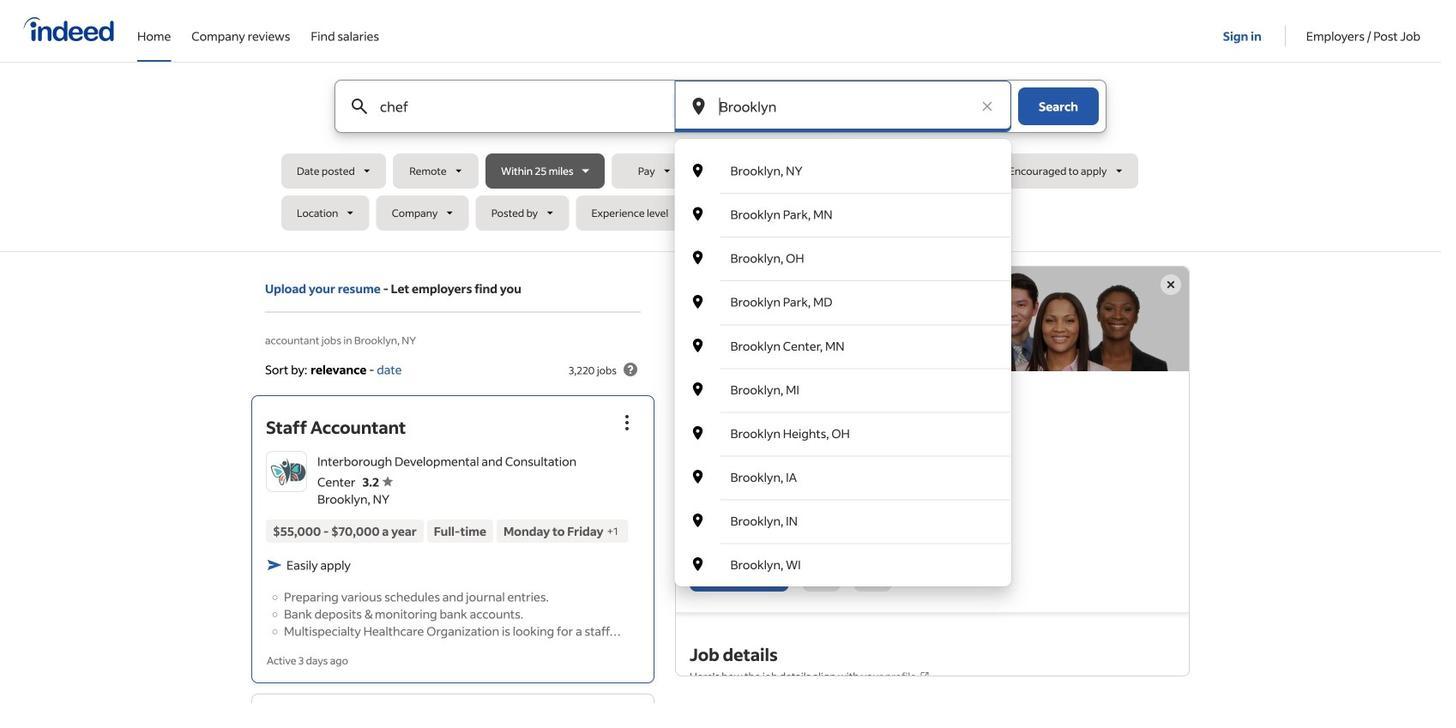 Task type: vqa. For each thing, say whether or not it's contained in the screenshot.
Residential and Student Life Manager (Live-in) Student
no



Task type: describe. For each thing, give the bounding box(es) containing it.
company logo image
[[267, 452, 306, 491]]



Task type: locate. For each thing, give the bounding box(es) containing it.
help icon image
[[620, 359, 641, 380]]

3.2 out of 5 stars image
[[697, 463, 774, 484]]

job actions for staff accountant is collapsed image
[[617, 413, 637, 433]]

interborough developmental and consultation center (opens in a new tab) image
[[993, 448, 1005, 460]]

None search field
[[281, 80, 1160, 587]]

interborough developmental and consultation center logo image
[[676, 267, 1189, 372], [690, 356, 741, 408]]

close job details image
[[1161, 275, 1181, 295]]

search: Job title, keywords, or company text field
[[377, 81, 645, 132]]

3.2 out of five stars rating image
[[362, 474, 393, 490]]

Edit location text field
[[716, 81, 970, 132]]

clear location input image
[[979, 98, 996, 115]]

search suggestions list box
[[675, 149, 1012, 587]]

job preferences (opens in a new window) image
[[920, 671, 930, 682]]



